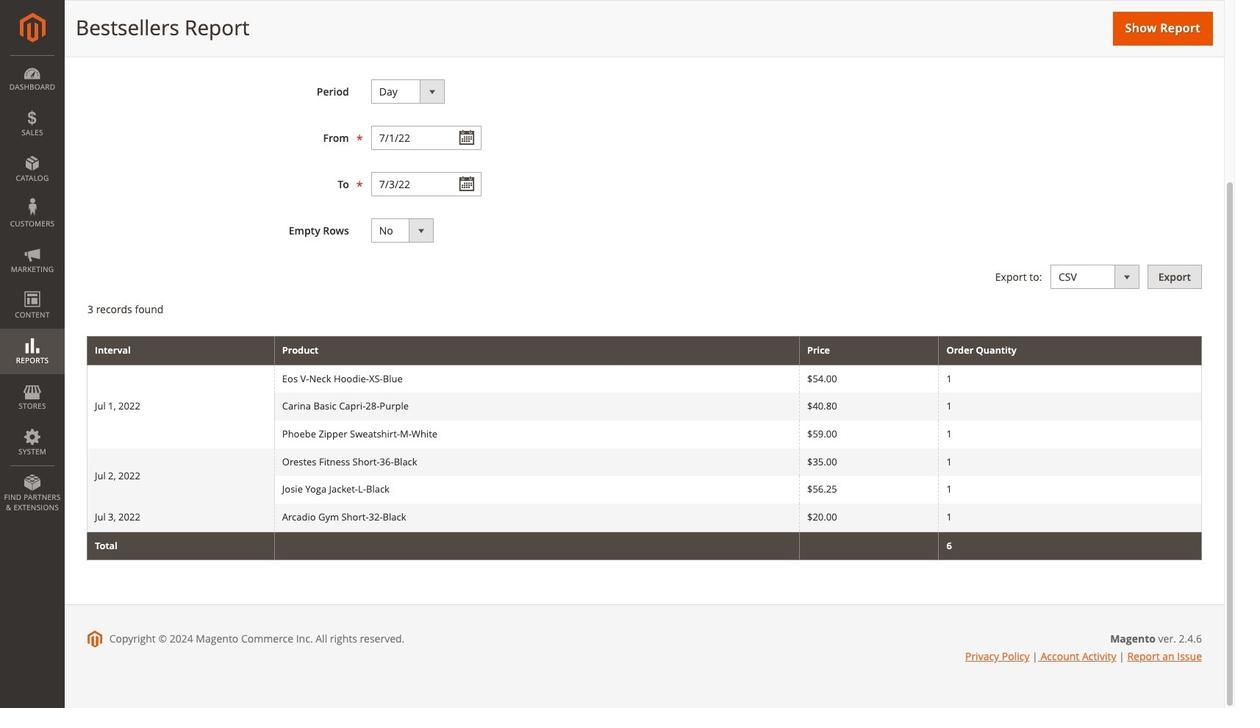 Task type: locate. For each thing, give the bounding box(es) containing it.
None text field
[[371, 126, 482, 150], [371, 172, 482, 196], [371, 126, 482, 150], [371, 172, 482, 196]]

menu bar
[[0, 55, 65, 520]]

magento admin panel image
[[19, 13, 45, 43]]



